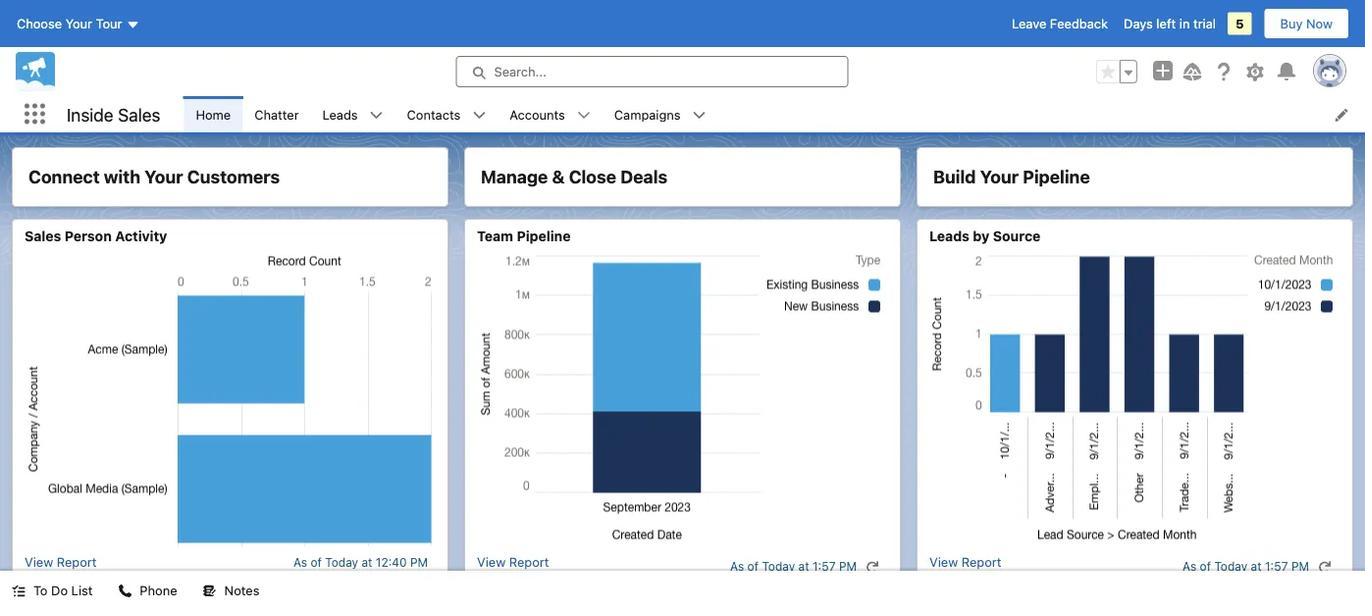 Task type: vqa. For each thing, say whether or not it's contained in the screenshot.
set
no



Task type: locate. For each thing, give the bounding box(es) containing it.
leads left by
[[930, 228, 970, 245]]

your right with
[[145, 166, 183, 188]]

text default image inside 'leads' list item
[[370, 109, 384, 122]]

2 view report from the left
[[477, 555, 549, 570]]

2 view from the left
[[477, 555, 506, 570]]

1 horizontal spatial pm
[[839, 560, 857, 574]]

0 horizontal spatial sales
[[25, 228, 61, 245]]

source
[[993, 228, 1041, 245]]

list
[[184, 96, 1366, 133]]

deals
[[621, 166, 668, 188]]

2 horizontal spatial view
[[930, 555, 959, 570]]

build your pipeline
[[934, 166, 1091, 188]]

1 view report link from the left
[[25, 555, 97, 570]]

1 horizontal spatial at
[[799, 560, 810, 574]]

leave feedback
[[1012, 16, 1109, 31]]

your inside dropdown button
[[65, 16, 92, 31]]

2 horizontal spatial today
[[1215, 560, 1248, 574]]

0 vertical spatial sales
[[118, 104, 161, 125]]

list containing home
[[184, 96, 1366, 133]]

1 horizontal spatial leads
[[930, 228, 970, 245]]

phone
[[140, 584, 177, 598]]

2 horizontal spatial view report link
[[930, 555, 1002, 579]]

chatter link
[[243, 96, 311, 133]]

pm for build
[[1292, 560, 1310, 574]]

at for build
[[1252, 560, 1262, 574]]

2 horizontal spatial at
[[1252, 560, 1262, 574]]

phone button
[[106, 571, 189, 611]]

contacts link
[[395, 96, 473, 133]]

1:​57
[[813, 560, 836, 574], [1266, 560, 1289, 574]]

manage
[[481, 166, 548, 188]]

2 horizontal spatial report
[[962, 555, 1002, 570]]

contacts list item
[[395, 96, 498, 133]]

connect with your customers
[[28, 166, 280, 188]]

0 vertical spatial pipeline
[[1023, 166, 1091, 188]]

home
[[196, 107, 231, 122]]

contacts
[[407, 107, 461, 122]]

0 horizontal spatial pipeline
[[517, 228, 571, 245]]

1:​57 for build your pipeline
[[1266, 560, 1289, 574]]

pipeline right team
[[517, 228, 571, 245]]

your right "build"
[[981, 166, 1019, 188]]

your left "tour"
[[65, 16, 92, 31]]

activity
[[115, 228, 167, 245]]

2 horizontal spatial your
[[981, 166, 1019, 188]]

choose your tour
[[17, 16, 122, 31]]

campaigns list item
[[603, 96, 718, 133]]

0 horizontal spatial view report
[[25, 555, 97, 570]]

feedback
[[1051, 16, 1109, 31]]

text default image right contacts on the top of page
[[473, 109, 486, 122]]

1 horizontal spatial pipeline
[[1023, 166, 1091, 188]]

group
[[1097, 60, 1138, 83]]

your for build
[[981, 166, 1019, 188]]

1 horizontal spatial your
[[145, 166, 183, 188]]

leads right chatter link
[[323, 107, 358, 122]]

today
[[325, 556, 359, 570], [762, 560, 796, 574], [1215, 560, 1248, 574]]

view report link for customers
[[25, 555, 97, 570]]

1 1:​57 from the left
[[813, 560, 836, 574]]

0 horizontal spatial view
[[25, 555, 53, 570]]

pm
[[410, 556, 428, 570], [839, 560, 857, 574], [1292, 560, 1310, 574]]

to
[[33, 584, 48, 598]]

leads
[[323, 107, 358, 122], [930, 228, 970, 245]]

1 horizontal spatial report
[[509, 555, 549, 570]]

pipeline up source
[[1023, 166, 1091, 188]]

leads inside "link"
[[323, 107, 358, 122]]

view
[[25, 555, 53, 570], [477, 555, 506, 570], [930, 555, 959, 570]]

1 report from the left
[[57, 555, 97, 570]]

0 horizontal spatial view report link
[[25, 555, 97, 570]]

text default image inside contacts list item
[[473, 109, 486, 122]]

pipeline
[[1023, 166, 1091, 188], [517, 228, 571, 245]]

view for customers
[[25, 555, 53, 570]]

1 horizontal spatial as of today at 1:​57 pm
[[1183, 560, 1310, 574]]

text default image left notes
[[203, 585, 217, 599]]

leave feedback link
[[1012, 16, 1109, 31]]

1 horizontal spatial as
[[731, 560, 745, 574]]

text default image
[[370, 109, 384, 122], [693, 109, 707, 122], [866, 561, 880, 574], [1319, 561, 1333, 574], [118, 585, 132, 599]]

at
[[362, 556, 373, 570], [799, 560, 810, 574], [1252, 560, 1262, 574]]

1 vertical spatial leads
[[930, 228, 970, 245]]

1 horizontal spatial view report
[[477, 555, 549, 570]]

2 horizontal spatial view report
[[930, 555, 1002, 570]]

with
[[104, 166, 141, 188]]

left
[[1157, 16, 1177, 31]]

leads for leads by source
[[930, 228, 970, 245]]

text default image
[[473, 109, 486, 122], [577, 109, 591, 122], [12, 585, 26, 599], [203, 585, 217, 599]]

report
[[57, 555, 97, 570], [509, 555, 549, 570], [962, 555, 1002, 570]]

leave
[[1012, 16, 1047, 31]]

at for manage
[[799, 560, 810, 574]]

1 horizontal spatial 1:​57
[[1266, 560, 1289, 574]]

report for deals
[[509, 555, 549, 570]]

view report
[[25, 555, 97, 570], [477, 555, 549, 570], [930, 555, 1002, 570]]

team pipeline
[[477, 228, 571, 245]]

choose
[[17, 16, 62, 31]]

2 as of today at 1:​57 pm from the left
[[1183, 560, 1310, 574]]

0 horizontal spatial 1:​57
[[813, 560, 836, 574]]

as
[[294, 556, 307, 570], [731, 560, 745, 574], [1183, 560, 1197, 574]]

text default image right accounts
[[577, 109, 591, 122]]

person
[[65, 228, 112, 245]]

view report for deals
[[477, 555, 549, 570]]

as of today at 1:​57 pm for build your pipeline
[[1183, 560, 1310, 574]]

1 horizontal spatial today
[[762, 560, 796, 574]]

1 horizontal spatial view
[[477, 555, 506, 570]]

campaigns link
[[603, 96, 693, 133]]

view report link for deals
[[477, 555, 549, 579]]

of for build your pipeline
[[1201, 560, 1212, 574]]

as of today at 1:​57 pm
[[731, 560, 857, 574], [1183, 560, 1310, 574]]

2 horizontal spatial as
[[1183, 560, 1197, 574]]

0 vertical spatial leads
[[323, 107, 358, 122]]

search...
[[494, 64, 547, 79]]

1 view from the left
[[25, 555, 53, 570]]

days left in trial
[[1124, 16, 1217, 31]]

1 horizontal spatial view report link
[[477, 555, 549, 579]]

1 horizontal spatial of
[[748, 560, 759, 574]]

2 1:​57 from the left
[[1266, 560, 1289, 574]]

1 as of today at 1:​57 pm from the left
[[731, 560, 857, 574]]

3 view report link from the left
[[930, 555, 1002, 579]]

sales
[[118, 104, 161, 125], [25, 228, 61, 245]]

text default image left to
[[12, 585, 26, 599]]

1 vertical spatial pipeline
[[517, 228, 571, 245]]

0 horizontal spatial report
[[57, 555, 97, 570]]

0 horizontal spatial leads
[[323, 107, 358, 122]]

5
[[1236, 16, 1245, 31]]

12:​40
[[376, 556, 407, 570]]

view report link
[[25, 555, 97, 570], [477, 555, 549, 579], [930, 555, 1002, 579]]

buy now button
[[1264, 8, 1350, 39]]

accounts link
[[498, 96, 577, 133]]

0 horizontal spatial as of today at 1:​57 pm
[[731, 560, 857, 574]]

sales right inside
[[118, 104, 161, 125]]

1 view report from the left
[[25, 555, 97, 570]]

sales left person
[[25, 228, 61, 245]]

report for customers
[[57, 555, 97, 570]]

0 horizontal spatial your
[[65, 16, 92, 31]]

leads link
[[311, 96, 370, 133]]

leads for leads
[[323, 107, 358, 122]]

pm for manage
[[839, 560, 857, 574]]

2 horizontal spatial pm
[[1292, 560, 1310, 574]]

0 horizontal spatial pm
[[410, 556, 428, 570]]

build
[[934, 166, 977, 188]]

buy
[[1281, 16, 1304, 31]]

2 view report link from the left
[[477, 555, 549, 579]]

0 horizontal spatial of
[[311, 556, 322, 570]]

2 report from the left
[[509, 555, 549, 570]]

your
[[65, 16, 92, 31], [145, 166, 183, 188], [981, 166, 1019, 188]]

of
[[311, 556, 322, 570], [748, 560, 759, 574], [1201, 560, 1212, 574]]

2 horizontal spatial of
[[1201, 560, 1212, 574]]



Task type: describe. For each thing, give the bounding box(es) containing it.
notes
[[224, 584, 260, 598]]

buy now
[[1281, 16, 1333, 31]]

&
[[552, 166, 565, 188]]

to do list
[[33, 584, 93, 598]]

text default image inside accounts list item
[[577, 109, 591, 122]]

by
[[974, 228, 990, 245]]

as of today at 12:​40 pm
[[294, 556, 428, 570]]

inside
[[67, 104, 114, 125]]

as for build
[[1183, 560, 1197, 574]]

close
[[569, 166, 617, 188]]

trial
[[1194, 16, 1217, 31]]

customers
[[187, 166, 280, 188]]

1:​57 for manage & close deals
[[813, 560, 836, 574]]

home link
[[184, 96, 243, 133]]

text default image inside notes button
[[203, 585, 217, 599]]

list
[[71, 584, 93, 598]]

do
[[51, 584, 68, 598]]

search... button
[[456, 56, 849, 87]]

manage & close deals
[[481, 166, 668, 188]]

0 horizontal spatial at
[[362, 556, 373, 570]]

3 view from the left
[[930, 555, 959, 570]]

3 report from the left
[[962, 555, 1002, 570]]

choose your tour button
[[16, 8, 141, 39]]

0 horizontal spatial as
[[294, 556, 307, 570]]

view report for customers
[[25, 555, 97, 570]]

sales person activity
[[25, 228, 167, 245]]

connect
[[28, 166, 100, 188]]

as of today at 1:​57 pm for manage & close deals
[[731, 560, 857, 574]]

your for choose
[[65, 16, 92, 31]]

text default image inside phone button
[[118, 585, 132, 599]]

notes button
[[191, 571, 271, 611]]

0 horizontal spatial today
[[325, 556, 359, 570]]

1 vertical spatial sales
[[25, 228, 61, 245]]

in
[[1180, 16, 1191, 31]]

leads list item
[[311, 96, 395, 133]]

text default image inside to do list button
[[12, 585, 26, 599]]

today for build your pipeline
[[1215, 560, 1248, 574]]

as for manage
[[731, 560, 745, 574]]

accounts
[[510, 107, 565, 122]]

of for manage & close deals
[[748, 560, 759, 574]]

text default image inside campaigns list item
[[693, 109, 707, 122]]

accounts list item
[[498, 96, 603, 133]]

leads by source
[[930, 228, 1041, 245]]

today for manage & close deals
[[762, 560, 796, 574]]

inside sales
[[67, 104, 161, 125]]

tour
[[96, 16, 122, 31]]

view for deals
[[477, 555, 506, 570]]

team
[[477, 228, 514, 245]]

1 horizontal spatial sales
[[118, 104, 161, 125]]

days
[[1124, 16, 1154, 31]]

now
[[1307, 16, 1333, 31]]

chatter
[[255, 107, 299, 122]]

3 view report from the left
[[930, 555, 1002, 570]]

campaigns
[[615, 107, 681, 122]]

to do list button
[[0, 571, 104, 611]]



